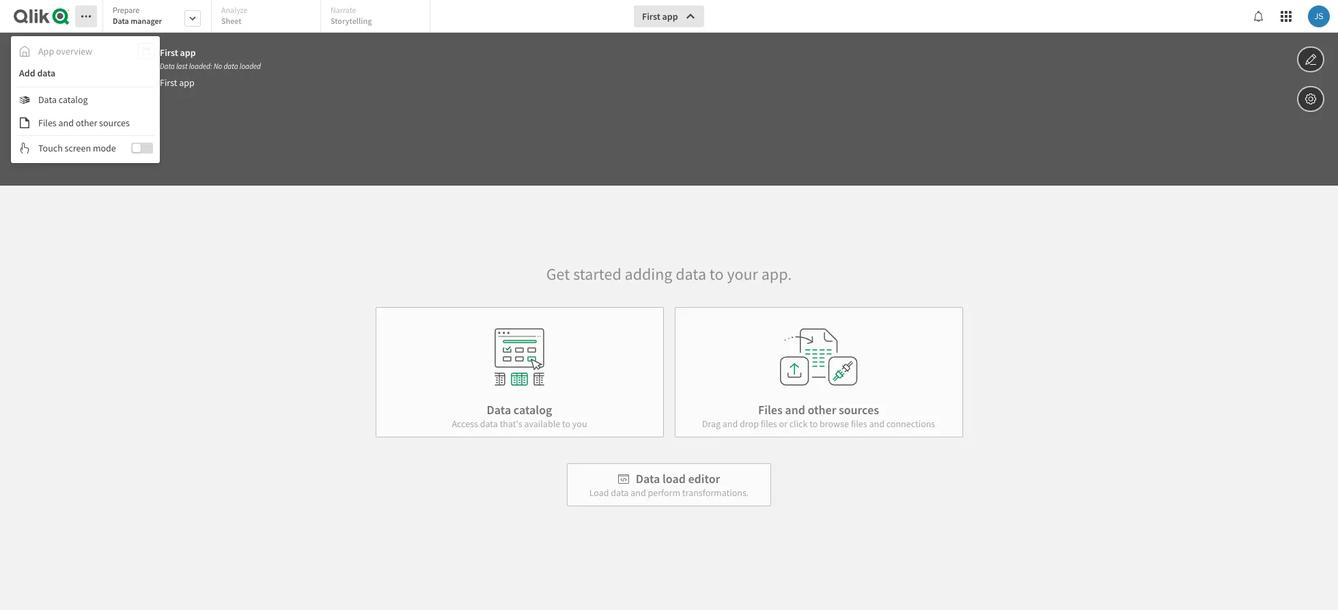 Task type: locate. For each thing, give the bounding box(es) containing it.
other inside button
[[76, 117, 97, 129]]

or
[[779, 418, 788, 431]]

0 horizontal spatial files
[[38, 117, 57, 129]]

0 horizontal spatial files
[[761, 418, 777, 431]]

other down data catalog "button"
[[76, 117, 97, 129]]

catalog left you
[[514, 403, 553, 418]]

that's
[[500, 418, 523, 431]]

files right 'file' 'image'
[[38, 117, 57, 129]]

data
[[224, 62, 238, 71], [37, 67, 56, 79], [676, 264, 707, 285], [480, 418, 498, 431], [611, 487, 629, 500]]

0 horizontal spatial to
[[562, 418, 571, 431]]

data left last at the left top
[[160, 62, 175, 71]]

data right library image
[[38, 94, 57, 106]]

mode
[[93, 142, 116, 154]]

catalog inside the data catalog access data that's available to you
[[514, 403, 553, 418]]

sources left the connections
[[839, 403, 879, 418]]

files left or
[[761, 418, 777, 431]]

data inside the data catalog access data that's available to you
[[487, 403, 511, 418]]

and
[[58, 117, 74, 129], [785, 403, 806, 418], [723, 418, 738, 431], [870, 418, 885, 431], [631, 487, 646, 500]]

library image
[[19, 94, 30, 105]]

data right load
[[611, 487, 629, 500]]

other right click
[[808, 403, 837, 418]]

data for data catalog
[[38, 94, 57, 106]]

0 vertical spatial sources
[[99, 117, 130, 129]]

catalog for data catalog
[[59, 94, 88, 106]]

toolbar
[[0, 0, 1339, 186]]

sources up the mode
[[99, 117, 130, 129]]

started
[[573, 264, 622, 285]]

1 vertical spatial other
[[808, 403, 837, 418]]

data inside prepare data manager
[[113, 16, 129, 26]]

to inside the data catalog access data that's available to you
[[562, 418, 571, 431]]

adding
[[625, 264, 673, 285]]

0 vertical spatial first
[[642, 10, 661, 23]]

first app
[[642, 10, 678, 23]]

to right click
[[810, 418, 818, 431]]

data right "add"
[[37, 67, 56, 79]]

edit image
[[1305, 51, 1318, 68]]

1 vertical spatial sources
[[839, 403, 879, 418]]

data inside the data catalog access data that's available to you
[[480, 418, 498, 431]]

files inside files and other sources drag and drop files or click to browse files and connections
[[759, 403, 783, 418]]

app overview image
[[11, 40, 160, 62]]

files for files and other sources drag and drop files or click to browse files and connections
[[759, 403, 783, 418]]

and left the connections
[[870, 418, 885, 431]]

get started adding data to your app.
[[547, 264, 792, 285]]

1 vertical spatial files
[[759, 403, 783, 418]]

1 vertical spatial catalog
[[514, 403, 553, 418]]

loaded:
[[189, 62, 212, 71]]

files left click
[[759, 403, 783, 418]]

app inside button
[[663, 10, 678, 23]]

sources inside files and other sources drag and drop files or click to browse files and connections
[[839, 403, 879, 418]]

data
[[113, 16, 129, 26], [160, 62, 175, 71], [38, 94, 57, 106], [487, 403, 511, 418], [636, 472, 660, 487]]

2 horizontal spatial to
[[810, 418, 818, 431]]

0 vertical spatial app
[[663, 10, 678, 23]]

editor
[[689, 472, 721, 487]]

catalog up files and other sources
[[59, 94, 88, 106]]

other
[[76, 117, 97, 129], [808, 403, 837, 418]]

0 horizontal spatial other
[[76, 117, 97, 129]]

data right no
[[224, 62, 238, 71]]

0 horizontal spatial catalog
[[59, 94, 88, 106]]

1 horizontal spatial files
[[851, 418, 868, 431]]

data down prepare
[[113, 16, 129, 26]]

files
[[38, 117, 57, 129], [759, 403, 783, 418]]

0 horizontal spatial sources
[[99, 117, 130, 129]]

other inside files and other sources drag and drop files or click to browse files and connections
[[808, 403, 837, 418]]

0 vertical spatial catalog
[[59, 94, 88, 106]]

toolbar containing first app
[[0, 0, 1339, 186]]

touch
[[38, 142, 63, 154]]

to left you
[[562, 418, 571, 431]]

1 horizontal spatial catalog
[[514, 403, 553, 418]]

load data and perform transformations.
[[590, 487, 749, 500]]

1 horizontal spatial other
[[808, 403, 837, 418]]

other for files and other sources
[[76, 117, 97, 129]]

sources inside button
[[99, 117, 130, 129]]

your
[[727, 264, 759, 285]]

catalog inside "button"
[[59, 94, 88, 106]]

data load editor
[[636, 472, 721, 487]]

files right browse
[[851, 418, 868, 431]]

files
[[761, 418, 777, 431], [851, 418, 868, 431]]

files inside button
[[38, 117, 57, 129]]

1 vertical spatial first
[[160, 46, 178, 59]]

and down data catalog
[[58, 117, 74, 129]]

app options image
[[1305, 91, 1318, 107]]

first
[[642, 10, 661, 23], [160, 46, 178, 59], [160, 77, 177, 89]]

files and other sources drag and drop files or click to browse files and connections
[[702, 403, 936, 431]]

data right access on the bottom left of the page
[[487, 403, 511, 418]]

other for files and other sources drag and drop files or click to browse files and connections
[[808, 403, 837, 418]]

0 vertical spatial files
[[38, 117, 57, 129]]

and left browse
[[785, 403, 806, 418]]

screen
[[65, 142, 91, 154]]

files for files and other sources
[[38, 117, 57, 129]]

app
[[663, 10, 678, 23], [180, 46, 196, 59], [179, 77, 195, 89]]

first inside button
[[642, 10, 661, 23]]

sources
[[99, 117, 130, 129], [839, 403, 879, 418]]

1 horizontal spatial files
[[759, 403, 783, 418]]

drag
[[702, 418, 721, 431]]

data for data load editor
[[636, 472, 660, 487]]

touch screen mode
[[38, 142, 116, 154]]

1 horizontal spatial sources
[[839, 403, 879, 418]]

available
[[524, 418, 560, 431]]

drop
[[740, 418, 759, 431]]

file image
[[19, 118, 30, 128]]

to left your
[[710, 264, 724, 285]]

add
[[19, 67, 35, 79]]

0 vertical spatial other
[[76, 117, 97, 129]]

catalog
[[59, 94, 88, 106], [514, 403, 553, 418]]

access
[[452, 418, 478, 431]]

data inside first app data last loaded: no data loaded first app
[[160, 62, 175, 71]]

2 vertical spatial first
[[160, 77, 177, 89]]

1 vertical spatial app
[[180, 46, 196, 59]]

data left that's
[[480, 418, 498, 431]]

to
[[710, 264, 724, 285], [562, 418, 571, 431], [810, 418, 818, 431]]

data inside "button"
[[38, 94, 57, 106]]

data left load
[[636, 472, 660, 487]]



Task type: describe. For each thing, give the bounding box(es) containing it.
last
[[176, 62, 188, 71]]

data for data catalog access data that's available to you
[[487, 403, 511, 418]]

to inside files and other sources drag and drop files or click to browse files and connections
[[810, 418, 818, 431]]

load
[[663, 472, 686, 487]]

and inside files and other sources button
[[58, 117, 74, 129]]

sources for files and other sources
[[99, 117, 130, 129]]

and right drag
[[723, 418, 738, 431]]

data inside first app data last loaded: no data loaded first app
[[224, 62, 238, 71]]

catalog for data catalog access data that's available to you
[[514, 403, 553, 418]]

first app data last loaded: no data loaded first app
[[160, 46, 261, 89]]

get
[[547, 264, 570, 285]]

app.
[[762, 264, 792, 285]]

data right adding
[[676, 264, 707, 285]]

first app button
[[634, 5, 704, 27]]

prepare data manager
[[113, 5, 162, 26]]

files and other sources
[[38, 117, 130, 129]]

first for first app
[[642, 10, 661, 23]]

app for first app data last loaded: no data loaded first app
[[180, 46, 196, 59]]

transformations.
[[683, 487, 749, 500]]

click
[[790, 418, 808, 431]]

you
[[573, 418, 587, 431]]

data catalog access data that's available to you
[[452, 403, 587, 431]]

sources for files and other sources drag and drop files or click to browse files and connections
[[839, 403, 879, 418]]

get started adding data to your app. application
[[0, 0, 1339, 611]]

connections
[[887, 418, 936, 431]]

prepare
[[113, 5, 140, 15]]

and left perform
[[631, 487, 646, 500]]

1 horizontal spatial to
[[710, 264, 724, 285]]

data catalog button
[[11, 89, 160, 111]]

1 files from the left
[[761, 418, 777, 431]]

manager
[[131, 16, 162, 26]]

no
[[214, 62, 222, 71]]

perform
[[648, 487, 681, 500]]

touch screen mode button
[[11, 137, 160, 159]]

load
[[590, 487, 609, 500]]

add data
[[19, 67, 56, 79]]

2 vertical spatial app
[[179, 77, 195, 89]]

app for first app
[[663, 10, 678, 23]]

loaded
[[240, 62, 261, 71]]

2 files from the left
[[851, 418, 868, 431]]

first for first app data last loaded: no data loaded first app
[[160, 46, 178, 59]]

files and other sources button
[[11, 112, 160, 134]]

data catalog
[[38, 94, 88, 106]]

touch image
[[19, 143, 30, 154]]

browse
[[820, 418, 849, 431]]



Task type: vqa. For each thing, say whether or not it's contained in the screenshot.
other inside the Files and other sources Drag and drop files or click to browse files and connections
yes



